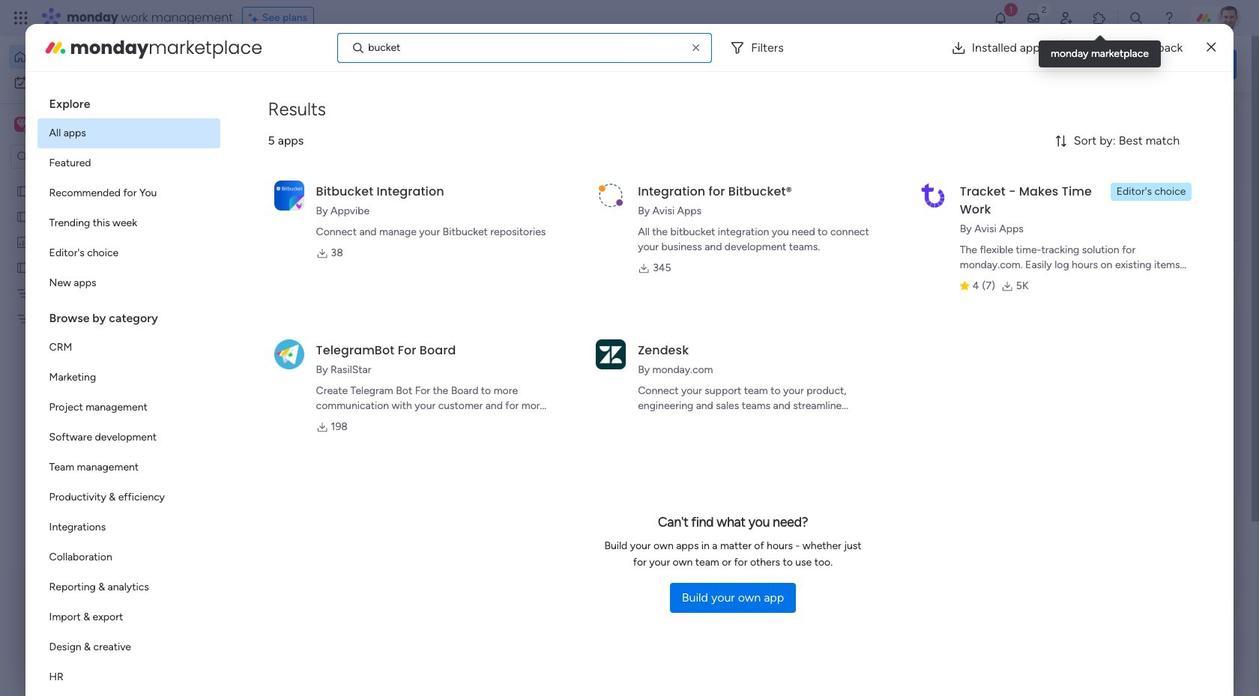 Task type: locate. For each thing, give the bounding box(es) containing it.
1 workspace image from the left
[[14, 116, 29, 133]]

list box
[[37, 84, 220, 697], [0, 175, 191, 534]]

app logo image
[[274, 181, 304, 211], [596, 181, 626, 211], [919, 181, 949, 211], [274, 340, 304, 370], [596, 340, 626, 370]]

getting started element
[[1012, 547, 1237, 607]]

0 horizontal spatial monday marketplace image
[[43, 36, 67, 60]]

1 vertical spatial public board image
[[16, 209, 30, 223]]

0 vertical spatial heading
[[37, 84, 220, 118]]

circle o image
[[1035, 179, 1045, 190]]

monday marketplace image
[[1093, 10, 1108, 25], [43, 36, 67, 60]]

terry turtle image
[[1218, 6, 1242, 30]]

see plans image
[[249, 10, 262, 26]]

invite members image
[[1060, 10, 1075, 25]]

dapulse x slim image
[[1208, 39, 1217, 57]]

help center element
[[1012, 619, 1237, 679]]

0 vertical spatial monday marketplace image
[[1093, 10, 1108, 25]]

select product image
[[13, 10, 28, 25]]

heading
[[37, 84, 220, 118], [37, 298, 220, 333]]

workspace image
[[14, 116, 29, 133], [17, 116, 27, 133]]

v2 user feedback image
[[1025, 56, 1036, 73]]

dapulse x slim image
[[1215, 109, 1233, 127]]

1 image
[[1005, 1, 1018, 18]]

1 heading from the top
[[37, 84, 220, 118]]

notifications image
[[994, 10, 1009, 25]]

1 horizontal spatial monday marketplace image
[[1093, 10, 1108, 25]]

option
[[9, 45, 182, 69], [9, 70, 182, 94], [37, 118, 220, 148], [37, 148, 220, 178], [0, 177, 191, 180], [37, 178, 220, 208], [37, 208, 220, 238], [37, 238, 220, 268], [37, 268, 220, 298], [37, 333, 220, 363], [37, 363, 220, 393], [37, 393, 220, 423], [37, 423, 220, 453], [37, 453, 220, 483], [37, 483, 220, 513], [37, 513, 220, 543], [37, 543, 220, 573], [37, 573, 220, 603], [37, 603, 220, 633], [37, 633, 220, 663], [37, 663, 220, 693]]

1 vertical spatial heading
[[37, 298, 220, 333]]

2 image
[[1038, 1, 1051, 18]]

2 public board image from the top
[[16, 209, 30, 223]]

0 vertical spatial public board image
[[16, 184, 30, 198]]

public board image
[[16, 184, 30, 198], [16, 209, 30, 223]]

update feed image
[[1027, 10, 1042, 25]]



Task type: vqa. For each thing, say whether or not it's contained in the screenshot.
second HEADING from the bottom of the page
yes



Task type: describe. For each thing, give the bounding box(es) containing it.
Search in workspace field
[[31, 148, 125, 165]]

public board image
[[16, 260, 30, 274]]

v2 bolt switch image
[[1142, 56, 1150, 72]]

public dashboard image
[[16, 235, 30, 249]]

search everything image
[[1129, 10, 1144, 25]]

2 workspace image from the left
[[17, 116, 27, 133]]

1 vertical spatial monday marketplace image
[[43, 36, 67, 60]]

help image
[[1162, 10, 1177, 25]]

quick search results list box
[[232, 140, 976, 523]]

workspace selection element
[[14, 115, 125, 135]]

2 heading from the top
[[37, 298, 220, 333]]

1 public board image from the top
[[16, 184, 30, 198]]



